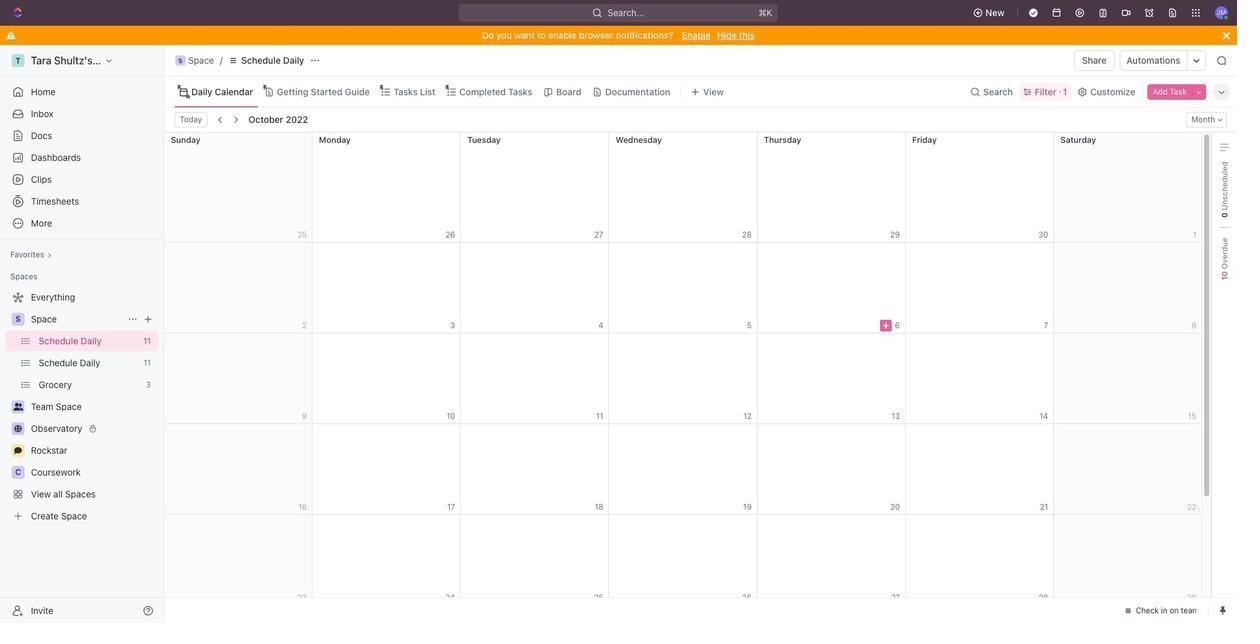 Task type: locate. For each thing, give the bounding box(es) containing it.
row
[[164, 133, 1203, 243], [164, 243, 1203, 334], [164, 334, 1203, 425], [164, 425, 1203, 516], [164, 516, 1203, 606]]

space, , element
[[175, 55, 186, 66], [12, 313, 24, 326]]

5 row from the top
[[164, 516, 1203, 606]]

0 horizontal spatial space, , element
[[12, 313, 24, 326]]

0 vertical spatial space, , element
[[175, 55, 186, 66]]

tree
[[5, 287, 159, 527]]

grid
[[164, 133, 1203, 606]]

user group image
[[13, 403, 23, 411]]

4 row from the top
[[164, 425, 1203, 516]]

jeremy miller's workspace, , element
[[12, 54, 24, 67]]

globe image
[[14, 425, 22, 433]]

1 vertical spatial space, , element
[[12, 313, 24, 326]]



Task type: describe. For each thing, give the bounding box(es) containing it.
comment image
[[14, 447, 22, 455]]

tree inside sidebar navigation
[[5, 287, 159, 527]]

coursework, , element
[[12, 467, 24, 479]]

1 horizontal spatial space, , element
[[175, 55, 186, 66]]

1 row from the top
[[164, 133, 1203, 243]]

2 row from the top
[[164, 243, 1203, 334]]

sidebar navigation
[[0, 45, 167, 624]]

3 row from the top
[[164, 334, 1203, 425]]



Task type: vqa. For each thing, say whether or not it's contained in the screenshot.
the Todoist
no



